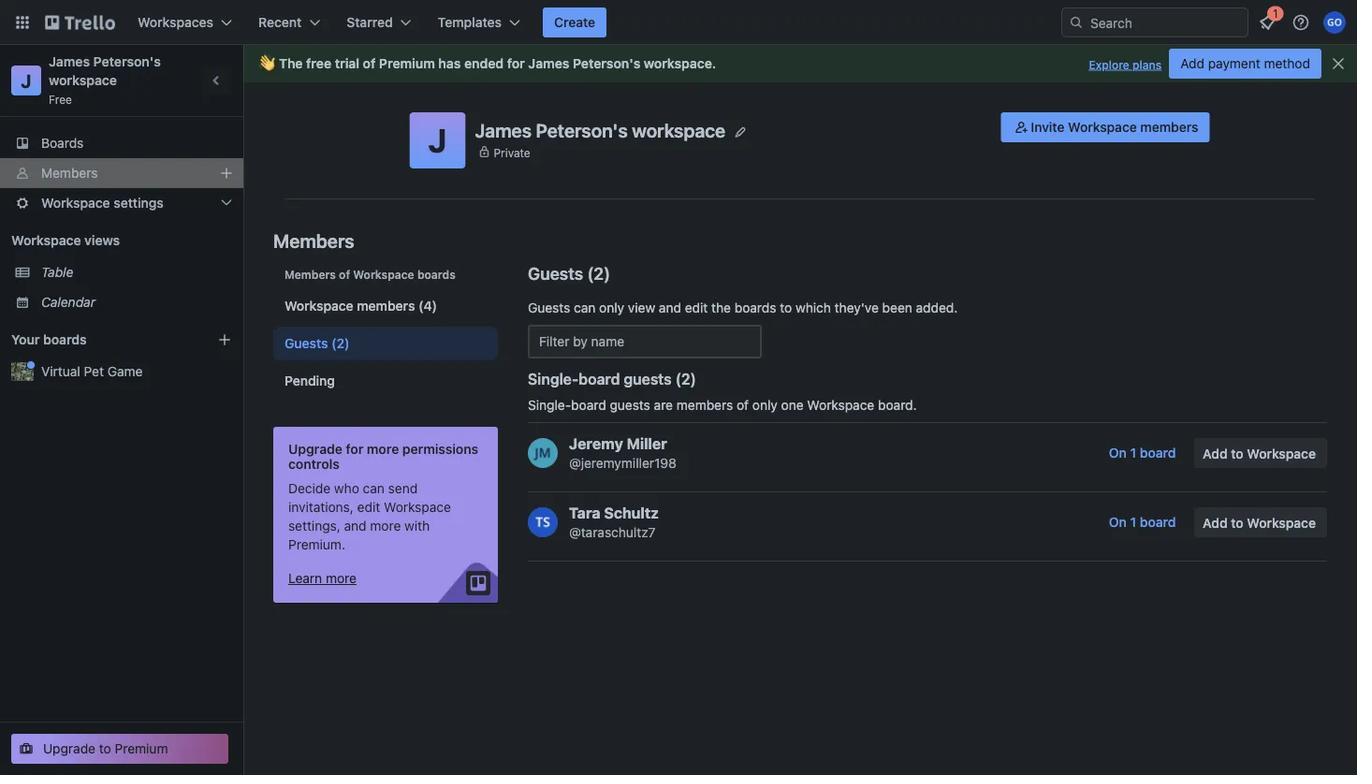 Task type: vqa. For each thing, say whether or not it's contained in the screenshot.
the middle the Members
yes



Task type: locate. For each thing, give the bounding box(es) containing it.
edit left the
[[685, 300, 708, 316]]

of left one
[[737, 398, 749, 413]]

1 horizontal spatial can
[[574, 300, 596, 316]]

and
[[659, 300, 682, 316], [344, 518, 367, 534]]

j inside j button
[[428, 121, 447, 160]]

2 on 1 board from the top
[[1110, 515, 1177, 530]]

1 vertical spatial add to workspace link
[[1195, 508, 1328, 538]]

workspace settings button
[[0, 188, 243, 218]]

2 add to workspace from the top
[[1204, 516, 1317, 531]]

1 vertical spatial workspace
[[49, 73, 117, 88]]

upgrade for more permissions controls decide who can send invitations, edit workspace settings, and more with premium.
[[288, 442, 479, 553]]

guests for (2)
[[285, 336, 328, 351]]

more right learn
[[326, 571, 357, 586]]

add to workspace for miller
[[1204, 446, 1317, 462]]

2 vertical spatial boards
[[43, 332, 87, 347]]

james for james peterson's workspace
[[475, 119, 532, 141]]

for
[[507, 56, 525, 71], [346, 442, 364, 457]]

single-board guests (2) single-board guests are members of only one workspace board.
[[528, 370, 917, 413]]

1 vertical spatial add
[[1204, 446, 1228, 462]]

and right view
[[659, 300, 682, 316]]

1 vertical spatial 1
[[1131, 515, 1137, 530]]

1 vertical spatial of
[[339, 268, 350, 281]]

Search field
[[1084, 8, 1248, 37]]

members right are
[[677, 398, 734, 413]]

2 vertical spatial add
[[1204, 516, 1228, 531]]

0 horizontal spatial members
[[357, 298, 415, 314]]

settings,
[[288, 518, 341, 534]]

1 horizontal spatial upgrade
[[288, 442, 343, 457]]

guests left are
[[610, 398, 651, 413]]

members inside single-board guests (2) single-board guests are members of only one workspace board.
[[677, 398, 734, 413]]

add to workspace
[[1204, 446, 1317, 462], [1204, 516, 1317, 531]]

0 vertical spatial only
[[599, 300, 625, 316]]

on 1 board for jeremy miller
[[1110, 445, 1177, 461]]

guests can only view and edit the boards to which they've been added.
[[528, 300, 958, 316]]

members
[[1141, 119, 1199, 135], [357, 298, 415, 314], [677, 398, 734, 413]]

1 vertical spatial boards
[[735, 300, 777, 316]]

0 vertical spatial boards
[[418, 268, 456, 281]]

0 horizontal spatial upgrade
[[43, 741, 96, 757]]

your boards
[[11, 332, 87, 347]]

j inside j link
[[21, 69, 32, 91]]

1 vertical spatial j
[[428, 121, 447, 160]]

1 vertical spatial on 1 board link
[[1099, 508, 1188, 538]]

more left with
[[370, 518, 401, 534]]

j
[[21, 69, 32, 91], [428, 121, 447, 160]]

1 for tara schultz
[[1131, 515, 1137, 530]]

james up free
[[49, 54, 90, 69]]

workspace members
[[285, 298, 415, 314]]

back to home image
[[45, 7, 115, 37]]

james up private
[[475, 119, 532, 141]]

can
[[574, 300, 596, 316], [363, 481, 385, 496]]

workspace for james peterson's workspace
[[632, 119, 726, 141]]

members down the members of workspace boards
[[357, 298, 415, 314]]

1 horizontal spatial members
[[677, 398, 734, 413]]

only
[[599, 300, 625, 316], [753, 398, 778, 413]]

0 vertical spatial and
[[659, 300, 682, 316]]

)
[[604, 263, 611, 283]]

workspace down primary element
[[644, 56, 713, 71]]

settings
[[114, 195, 164, 211]]

0 horizontal spatial can
[[363, 481, 385, 496]]

only left view
[[599, 300, 625, 316]]

1 horizontal spatial premium
[[379, 56, 435, 71]]

more up send
[[367, 442, 399, 457]]

boards
[[418, 268, 456, 281], [735, 300, 777, 316], [43, 332, 87, 347]]

on
[[1110, 445, 1127, 461], [1110, 515, 1127, 530]]

edit down who
[[357, 500, 380, 515]]

premium.
[[288, 537, 346, 553]]

they've
[[835, 300, 879, 316]]

guests up are
[[624, 370, 672, 388]]

0 vertical spatial single-
[[528, 370, 579, 388]]

single-
[[528, 370, 579, 388], [528, 398, 571, 413]]

of up workspace members
[[339, 268, 350, 281]]

0 horizontal spatial and
[[344, 518, 367, 534]]

2 vertical spatial guests
[[285, 336, 328, 351]]

workspace up free
[[49, 73, 117, 88]]

are
[[654, 398, 673, 413]]

0 horizontal spatial for
[[346, 442, 364, 457]]

who
[[334, 481, 359, 496]]

1 notification image
[[1257, 11, 1279, 34]]

2 on 1 board link from the top
[[1099, 508, 1188, 538]]

2 vertical spatial members
[[677, 398, 734, 413]]

1 vertical spatial on 1 board
[[1110, 515, 1177, 530]]

1
[[1131, 445, 1137, 461], [1131, 515, 1137, 530]]

1 vertical spatial premium
[[115, 741, 168, 757]]

guests left view
[[528, 300, 571, 316]]

2 1 from the top
[[1131, 515, 1137, 530]]

starred
[[347, 15, 393, 30]]

0 vertical spatial j
[[21, 69, 32, 91]]

1 1 from the top
[[1131, 445, 1137, 461]]

1 on 1 board link from the top
[[1099, 438, 1188, 468]]

(2)
[[332, 336, 350, 351], [676, 370, 697, 388]]

on 1 board link
[[1099, 438, 1188, 468], [1099, 508, 1188, 538]]

boards right the
[[735, 300, 777, 316]]

wave image
[[258, 55, 272, 72]]

1 for jeremy miller
[[1131, 445, 1137, 461]]

jeremy
[[569, 435, 624, 453]]

0 horizontal spatial of
[[339, 268, 350, 281]]

1 add to workspace link from the top
[[1195, 438, 1328, 468]]

the
[[712, 300, 731, 316]]

only left one
[[753, 398, 778, 413]]

add to workspace for schultz
[[1204, 516, 1317, 531]]

0 vertical spatial add to workspace link
[[1195, 438, 1328, 468]]

1 vertical spatial and
[[344, 518, 367, 534]]

1 horizontal spatial j
[[428, 121, 447, 160]]

j left james peterson's workspace free
[[21, 69, 32, 91]]

1 vertical spatial single-
[[528, 398, 571, 413]]

peterson's for james peterson's workspace free
[[93, 54, 161, 69]]

0 horizontal spatial premium
[[115, 741, 168, 757]]

guests up pending
[[285, 336, 328, 351]]

1 vertical spatial for
[[346, 442, 364, 457]]

(2) down workspace members
[[332, 336, 350, 351]]

1 vertical spatial (2)
[[676, 370, 697, 388]]

0 vertical spatial guests
[[528, 263, 584, 283]]

0 vertical spatial edit
[[685, 300, 708, 316]]

0 vertical spatial workspace
[[644, 56, 713, 71]]

to
[[780, 300, 793, 316], [1232, 446, 1244, 462], [1232, 516, 1244, 531], [99, 741, 111, 757]]

peterson's inside banner
[[573, 56, 641, 71]]

add board image
[[217, 332, 232, 347]]

premium
[[379, 56, 435, 71], [115, 741, 168, 757]]

members link
[[0, 158, 243, 188]]

upgrade for upgrade to premium
[[43, 741, 96, 757]]

2 vertical spatial more
[[326, 571, 357, 586]]

1 on from the top
[[1110, 445, 1127, 461]]

guests left (
[[528, 263, 584, 283]]

0 vertical spatial of
[[363, 56, 376, 71]]

on 1 board
[[1110, 445, 1177, 461], [1110, 515, 1177, 530]]

j left private
[[428, 121, 447, 160]]

for up who
[[346, 442, 364, 457]]

2 single- from the top
[[528, 398, 571, 413]]

1 horizontal spatial boards
[[418, 268, 456, 281]]

for right ended
[[507, 56, 525, 71]]

james peterson's workspace link
[[49, 54, 164, 88]]

members up the members of workspace boards
[[273, 229, 355, 251]]

(4)
[[419, 298, 437, 314]]

workspace inside popup button
[[41, 195, 110, 211]]

members down boards in the top of the page
[[41, 165, 98, 181]]

pending
[[285, 373, 335, 389]]

1 horizontal spatial edit
[[685, 300, 708, 316]]

can right who
[[363, 481, 385, 496]]

james inside james peterson's workspace free
[[49, 54, 90, 69]]

boards up (4)
[[418, 268, 456, 281]]

been
[[883, 300, 913, 316]]

search image
[[1070, 15, 1084, 30]]

jeremy miller @jeremymiller198
[[569, 435, 677, 471]]

(2) down filter by name 'text field'
[[676, 370, 697, 388]]

peterson's inside james peterson's workspace free
[[93, 54, 161, 69]]

0 horizontal spatial only
[[599, 300, 625, 316]]

1 single- from the top
[[528, 370, 579, 388]]

workspace down .
[[632, 119, 726, 141]]

decide
[[288, 481, 331, 496]]

j for j link
[[21, 69, 32, 91]]

more
[[367, 442, 399, 457], [370, 518, 401, 534], [326, 571, 357, 586]]

of
[[363, 56, 376, 71], [339, 268, 350, 281], [737, 398, 749, 413]]

more inside button
[[326, 571, 357, 586]]

of inside single-board guests (2) single-board guests are members of only one workspace board.
[[737, 398, 749, 413]]

peterson's
[[93, 54, 161, 69], [573, 56, 641, 71], [536, 119, 628, 141]]

members up workspace members
[[285, 268, 336, 281]]

1 vertical spatial can
[[363, 481, 385, 496]]

boards up virtual
[[43, 332, 87, 347]]

1 vertical spatial members
[[357, 298, 415, 314]]

explore
[[1090, 58, 1130, 71]]

boards link
[[0, 128, 243, 158]]

0 vertical spatial upgrade
[[288, 442, 343, 457]]

board
[[579, 370, 620, 388], [571, 398, 607, 413], [1141, 445, 1177, 461], [1141, 515, 1177, 530]]

add to workspace link
[[1195, 438, 1328, 468], [1195, 508, 1328, 538]]

calendar link
[[41, 293, 232, 312]]

banner containing 👋
[[243, 45, 1358, 82]]

2 add to workspace link from the top
[[1195, 508, 1328, 538]]

learn more
[[288, 571, 357, 586]]

guests for (
[[528, 263, 584, 283]]

banner
[[243, 45, 1358, 82]]

0 vertical spatial add
[[1181, 56, 1205, 71]]

explore plans button
[[1090, 53, 1162, 76]]

2 horizontal spatial members
[[1141, 119, 1199, 135]]

2 horizontal spatial boards
[[735, 300, 777, 316]]

private
[[494, 146, 531, 159]]

0 vertical spatial on 1 board
[[1110, 445, 1177, 461]]

on 1 board link for schultz
[[1099, 508, 1188, 538]]

0 horizontal spatial j
[[21, 69, 32, 91]]

view
[[628, 300, 656, 316]]

2 vertical spatial of
[[737, 398, 749, 413]]

workspace inside james peterson's workspace free
[[49, 73, 117, 88]]

payment
[[1209, 56, 1261, 71]]

workspace
[[644, 56, 713, 71], [49, 73, 117, 88], [632, 119, 726, 141]]

upgrade inside upgrade for more permissions controls decide who can send invitations, edit workspace settings, and more with premium.
[[288, 442, 343, 457]]

0 vertical spatial can
[[574, 300, 596, 316]]

of right trial
[[363, 56, 376, 71]]

guests
[[624, 370, 672, 388], [610, 398, 651, 413]]

1 horizontal spatial of
[[363, 56, 376, 71]]

Filter by name text field
[[528, 325, 762, 359]]

1 vertical spatial more
[[370, 518, 401, 534]]

0 horizontal spatial edit
[[357, 500, 380, 515]]

can down (
[[574, 300, 596, 316]]

game
[[107, 364, 143, 379]]

add to workspace link for miller
[[1195, 438, 1328, 468]]

and inside upgrade for more permissions controls decide who can send invitations, edit workspace settings, and more with premium.
[[344, 518, 367, 534]]

1 vertical spatial upgrade
[[43, 741, 96, 757]]

1 vertical spatial only
[[753, 398, 778, 413]]

0 horizontal spatial (2)
[[332, 336, 350, 351]]

0 vertical spatial members
[[41, 165, 98, 181]]

open information menu image
[[1292, 13, 1311, 32]]

1 horizontal spatial (2)
[[676, 370, 697, 388]]

james peterson's workspace
[[475, 119, 726, 141]]

invite
[[1031, 119, 1065, 135]]

2 vertical spatial workspace
[[632, 119, 726, 141]]

starred button
[[336, 7, 423, 37]]

members down plans
[[1141, 119, 1199, 135]]

2 on from the top
[[1110, 515, 1127, 530]]

0 vertical spatial members
[[1141, 119, 1199, 135]]

1 vertical spatial edit
[[357, 500, 380, 515]]

upgrade for upgrade for more permissions controls decide who can send invitations, edit workspace settings, and more with premium.
[[288, 442, 343, 457]]

1 vertical spatial add to workspace
[[1204, 516, 1317, 531]]

0 vertical spatial more
[[367, 442, 399, 457]]

0 vertical spatial on 1 board link
[[1099, 438, 1188, 468]]

workspace inside single-board guests (2) single-board guests are members of only one workspace board.
[[808, 398, 875, 413]]

1 vertical spatial on
[[1110, 515, 1127, 530]]

learn
[[288, 571, 322, 586]]

and down who
[[344, 518, 367, 534]]

add inside add payment method "button"
[[1181, 56, 1205, 71]]

for inside upgrade for more permissions controls decide who can send invitations, edit workspace settings, and more with premium.
[[346, 442, 364, 457]]

only inside single-board guests (2) single-board guests are members of only one workspace board.
[[753, 398, 778, 413]]

1 add to workspace from the top
[[1204, 446, 1317, 462]]

2 horizontal spatial of
[[737, 398, 749, 413]]

explore plans
[[1090, 58, 1162, 71]]

(2) inside single-board guests (2) single-board guests are members of only one workspace board.
[[676, 370, 697, 388]]

to inside the upgrade to premium link
[[99, 741, 111, 757]]

workspace
[[1069, 119, 1138, 135], [41, 195, 110, 211], [11, 233, 81, 248], [353, 268, 415, 281], [285, 298, 354, 314], [808, 398, 875, 413], [1248, 446, 1317, 462], [384, 500, 451, 515], [1248, 516, 1317, 531]]

0 vertical spatial add to workspace
[[1204, 446, 1317, 462]]

tara schultz @taraschultz7
[[569, 504, 659, 540]]

members inside invite workspace members button
[[1141, 119, 1199, 135]]

0 vertical spatial on
[[1110, 445, 1127, 461]]

guests
[[528, 263, 584, 283], [528, 300, 571, 316], [285, 336, 328, 351]]

1 horizontal spatial and
[[659, 300, 682, 316]]

add for miller
[[1204, 446, 1228, 462]]

1 on 1 board from the top
[[1110, 445, 1177, 461]]

0 vertical spatial 1
[[1131, 445, 1137, 461]]

0 vertical spatial for
[[507, 56, 525, 71]]

your boards with 1 items element
[[11, 329, 189, 351]]

members
[[41, 165, 98, 181], [273, 229, 355, 251], [285, 268, 336, 281]]

permissions
[[403, 442, 479, 457]]

1 horizontal spatial only
[[753, 398, 778, 413]]

1 horizontal spatial for
[[507, 56, 525, 71]]



Task type: describe. For each thing, give the bounding box(es) containing it.
workspace inside button
[[1069, 119, 1138, 135]]

with
[[405, 518, 430, 534]]

send
[[388, 481, 418, 496]]

@taraschultz7
[[569, 525, 656, 540]]

for inside banner
[[507, 56, 525, 71]]

templates
[[438, 15, 502, 30]]

pet
[[84, 364, 104, 379]]

schultz
[[604, 504, 659, 522]]

calendar
[[41, 295, 96, 310]]

edit inside upgrade for more permissions controls decide who can send invitations, edit workspace settings, and more with premium.
[[357, 500, 380, 515]]

controls
[[288, 457, 340, 472]]

the
[[279, 56, 303, 71]]

on 1 board for tara schultz
[[1110, 515, 1177, 530]]

members of workspace boards
[[285, 268, 456, 281]]

tara
[[569, 504, 601, 522]]

learn more button
[[288, 569, 357, 588]]

add to workspace link for schultz
[[1195, 508, 1328, 538]]

invitations,
[[288, 500, 354, 515]]

on for schultz
[[1110, 515, 1127, 530]]

of inside banner
[[363, 56, 376, 71]]

views
[[84, 233, 120, 248]]

0 vertical spatial (2)
[[332, 336, 350, 351]]

workspaces
[[138, 15, 214, 30]]

invite workspace members
[[1031, 119, 1199, 135]]

recent button
[[247, 7, 332, 37]]

method
[[1265, 56, 1311, 71]]

workspace inside banner
[[644, 56, 713, 71]]

table link
[[41, 263, 232, 282]]

👋
[[258, 56, 272, 71]]

invite workspace members button
[[1001, 112, 1210, 142]]

trial
[[335, 56, 360, 71]]

.
[[713, 56, 717, 71]]

one
[[782, 398, 804, 413]]

boards
[[41, 135, 84, 151]]

gary orlando (garyorlando) image
[[1324, 11, 1347, 34]]

which
[[796, 300, 832, 316]]

1 vertical spatial members
[[273, 229, 355, 251]]

table
[[41, 265, 73, 280]]

0 horizontal spatial boards
[[43, 332, 87, 347]]

( 2 )
[[588, 263, 611, 283]]

workspace navigation collapse icon image
[[204, 67, 230, 94]]

workspaces button
[[126, 7, 244, 37]]

0 vertical spatial premium
[[379, 56, 435, 71]]

1 vertical spatial guests
[[610, 398, 651, 413]]

virtual pet game link
[[41, 362, 232, 381]]

plans
[[1133, 58, 1162, 71]]

2
[[594, 263, 604, 283]]

can inside upgrade for more permissions controls decide who can send invitations, edit workspace settings, and more with premium.
[[363, 481, 385, 496]]

0 vertical spatial guests
[[624, 370, 672, 388]]

on for miller
[[1110, 445, 1127, 461]]

members inside "link"
[[41, 165, 98, 181]]

create
[[554, 15, 596, 30]]

add payment method
[[1181, 56, 1311, 71]]

upgrade to premium
[[43, 741, 168, 757]]

workspace settings
[[41, 195, 164, 211]]

1 vertical spatial guests
[[528, 300, 571, 316]]

has
[[439, 56, 461, 71]]

workspace inside upgrade for more permissions controls decide who can send invitations, edit workspace settings, and more with premium.
[[384, 500, 451, 515]]

add for schultz
[[1204, 516, 1228, 531]]

j link
[[11, 66, 41, 96]]

your
[[11, 332, 40, 347]]

free
[[306, 56, 332, 71]]

primary element
[[0, 0, 1358, 45]]

miller
[[627, 435, 668, 453]]

ended
[[464, 56, 504, 71]]

j for j button
[[428, 121, 447, 160]]

james for james peterson's workspace free
[[49, 54, 90, 69]]

upgrade to premium link
[[11, 734, 229, 764]]

add payment method button
[[1170, 49, 1322, 79]]

workspace views
[[11, 233, 120, 248]]

workspace for james peterson's workspace free
[[49, 73, 117, 88]]

virtual
[[41, 364, 80, 379]]

virtual pet game
[[41, 364, 143, 379]]

recent
[[259, 15, 302, 30]]

james peterson's workspace free
[[49, 54, 164, 106]]

added.
[[916, 300, 958, 316]]

j button
[[410, 112, 466, 169]]

create button
[[543, 7, 607, 37]]

free
[[49, 93, 72, 106]]

sm image
[[1013, 118, 1031, 137]]

peterson's for james peterson's workspace
[[536, 119, 628, 141]]

templates button
[[427, 7, 532, 37]]

👋 the free trial of premium has ended for james peterson's workspace .
[[258, 56, 717, 71]]

board.
[[879, 398, 917, 413]]

(
[[588, 263, 594, 283]]

james down create button
[[529, 56, 570, 71]]

pending link
[[273, 364, 498, 398]]

2 vertical spatial members
[[285, 268, 336, 281]]

on 1 board link for miller
[[1099, 438, 1188, 468]]

@jeremymiller198
[[569, 456, 677, 471]]



